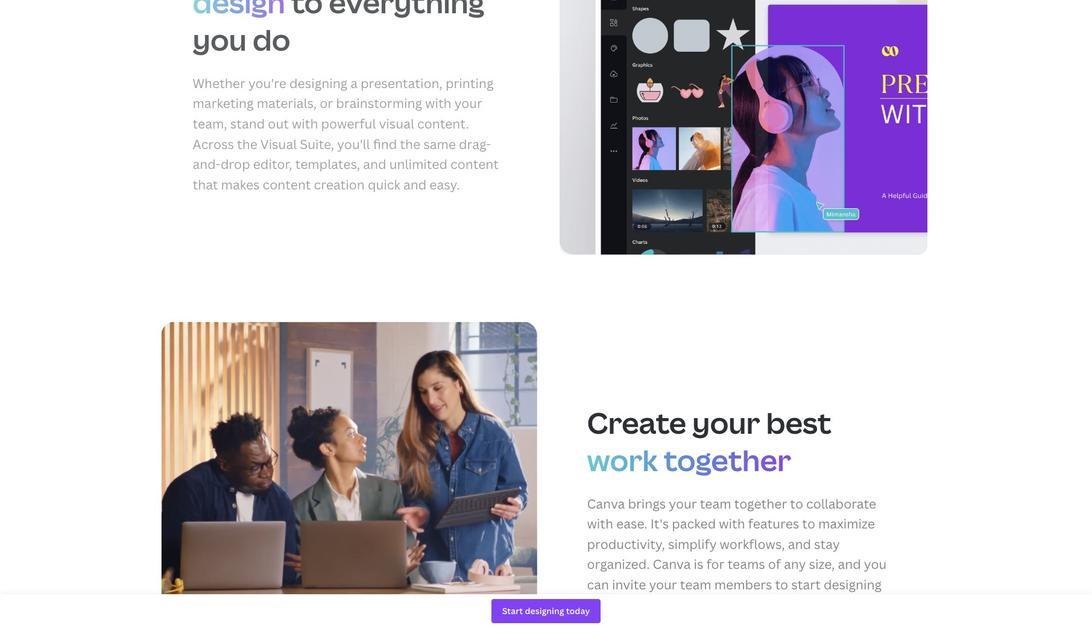 Task type: describe. For each thing, give the bounding box(es) containing it.
create
[[587, 403, 687, 442]]

can
[[587, 576, 609, 593]]

stay
[[815, 536, 840, 553]]

drag-
[[459, 135, 491, 152]]

team,
[[193, 115, 227, 132]]

best
[[767, 403, 832, 442]]

everything
[[329, 0, 485, 22]]

1 vertical spatial content
[[263, 176, 311, 193]]

any
[[784, 556, 806, 573]]

with up workflows,
[[719, 515, 746, 532]]

maximize
[[819, 515, 875, 532]]

quick
[[368, 176, 401, 193]]

for
[[707, 556, 725, 573]]

you're
[[249, 75, 287, 92]]

do
[[253, 20, 291, 59]]

0 vertical spatial team
[[700, 495, 732, 512]]

simplify
[[669, 536, 717, 553]]

0 vertical spatial content
[[451, 156, 499, 173]]

of
[[769, 556, 781, 573]]

presentation,
[[361, 75, 443, 92]]

materials,
[[257, 95, 317, 112]]

packed
[[672, 515, 716, 532]]

visual
[[261, 135, 297, 152]]

1 horizontal spatial canva
[[653, 556, 691, 573]]

visual
[[379, 115, 414, 132]]

and right size,
[[838, 556, 861, 573]]

a
[[351, 75, 358, 92]]

templates,
[[295, 156, 360, 173]]

to up features
[[791, 495, 804, 512]]

productivity,
[[587, 536, 666, 553]]

content.
[[418, 115, 469, 132]]

marketing
[[193, 95, 254, 112]]

designing inside whether you're designing a presentation, printing marketing materials, or brainstorming with your team, stand out with powerful visual content. across the visual suite, you'll find the same drag- and-drop editor, templates, and unlimited content that makes content creation quick and easy.
[[290, 75, 348, 92]]

2 the from the left
[[400, 135, 421, 152]]

to up the stay
[[803, 515, 816, 532]]

stand
[[230, 115, 265, 132]]

teams
[[728, 556, 766, 573]]

and-
[[193, 156, 221, 173]]

creation
[[314, 176, 365, 193]]

powerful
[[321, 115, 376, 132]]

easy.
[[430, 176, 460, 193]]

unlimited
[[390, 156, 448, 173]]

instantly.
[[587, 596, 643, 613]]

designing inside canva brings your team together to collaborate with ease. it's packed with features to maximize productivity, simplify workflows, and stay organized. canva is for teams of any size, and you can invite your team members to start designing instantly.
[[824, 576, 882, 593]]

whether you're designing a presentation, printing marketing materials, or brainstorming with your team, stand out with powerful visual content. across the visual suite, you'll find the same drag- and-drop editor, templates, and unlimited content that makes content creation quick and easy.
[[193, 75, 499, 193]]

collaborate
[[807, 495, 877, 512]]



Task type: vqa. For each thing, say whether or not it's contained in the screenshot.
whether you're designing a presentation, printing marketing materials, or brainstorming with your team, stand out with powerful visual content. across the visual suite, you'll find the same drag- and-drop editor, templates, and unlimited content that makes content creation quick and easy.
yes



Task type: locate. For each thing, give the bounding box(es) containing it.
canva brings your team together to collaborate with ease. it's packed with features to maximize productivity, simplify workflows, and stay organized. canva is for teams of any size, and you can invite your team members to start designing instantly.
[[587, 495, 887, 613]]

brings
[[628, 495, 666, 512]]

ease.
[[617, 515, 648, 532]]

is
[[694, 556, 704, 573]]

1 vertical spatial designing
[[824, 576, 882, 593]]

0 horizontal spatial content
[[263, 176, 311, 193]]

you up whether
[[193, 20, 247, 59]]

to
[[291, 0, 323, 22], [791, 495, 804, 512], [803, 515, 816, 532], [776, 576, 789, 593]]

together inside canva brings your team together to collaborate with ease. it's packed with features to maximize productivity, simplify workflows, and stay organized. canva is for teams of any size, and you can invite your team members to start designing instantly.
[[735, 495, 788, 512]]

0 horizontal spatial the
[[237, 135, 258, 152]]

whether
[[193, 75, 246, 92]]

canva up ease.
[[587, 495, 625, 512]]

team down is
[[680, 576, 712, 593]]

1 vertical spatial you
[[865, 556, 887, 573]]

the up unlimited
[[400, 135, 421, 152]]

0 horizontal spatial designing
[[290, 75, 348, 92]]

content down 'drag-'
[[451, 156, 499, 173]]

size,
[[809, 556, 835, 573]]

invite
[[612, 576, 646, 593]]

find
[[373, 135, 397, 152]]

workflows,
[[720, 536, 785, 553]]

and
[[363, 156, 387, 173], [404, 176, 427, 193], [788, 536, 812, 553], [838, 556, 861, 573]]

together inside create your best work together
[[664, 441, 792, 480]]

to right do
[[291, 0, 323, 22]]

to down of
[[776, 576, 789, 593]]

you inside canva brings your team together to collaborate with ease. it's packed with features to maximize productivity, simplify workflows, and stay organized. canva is for teams of any size, and you can invite your team members to start designing instantly.
[[865, 556, 887, 573]]

you
[[193, 20, 247, 59], [865, 556, 887, 573]]

printing
[[446, 75, 494, 92]]

and up any
[[788, 536, 812, 553]]

across
[[193, 135, 234, 152]]

or
[[320, 95, 333, 112]]

and down unlimited
[[404, 176, 427, 193]]

1 horizontal spatial designing
[[824, 576, 882, 593]]

team up packed
[[700, 495, 732, 512]]

1 vertical spatial canva
[[653, 556, 691, 573]]

content
[[451, 156, 499, 173], [263, 176, 311, 193]]

with left ease.
[[587, 515, 614, 532]]

your
[[455, 95, 483, 112], [693, 403, 761, 442], [669, 495, 697, 512], [649, 576, 677, 593]]

0 vertical spatial designing
[[290, 75, 348, 92]]

organized.
[[587, 556, 650, 573]]

to inside to everything you do
[[291, 0, 323, 22]]

the down stand
[[237, 135, 258, 152]]

out
[[268, 115, 289, 132]]

the
[[237, 135, 258, 152], [400, 135, 421, 152]]

drop
[[221, 156, 250, 173]]

makes
[[221, 176, 260, 193]]

suite,
[[300, 135, 334, 152]]

canva
[[587, 495, 625, 512], [653, 556, 691, 573]]

together for your
[[735, 495, 788, 512]]

designing up or
[[290, 75, 348, 92]]

you'll
[[337, 135, 370, 152]]

members
[[715, 576, 773, 593]]

1 horizontal spatial content
[[451, 156, 499, 173]]

you down maximize
[[865, 556, 887, 573]]

brainstorming
[[336, 95, 422, 112]]

to everything you do
[[193, 0, 485, 59]]

and up quick
[[363, 156, 387, 173]]

1 horizontal spatial the
[[400, 135, 421, 152]]

1 vertical spatial together
[[735, 495, 788, 512]]

your inside whether you're designing a presentation, printing marketing materials, or brainstorming with your team, stand out with powerful visual content. across the visual suite, you'll find the same drag- and-drop editor, templates, and unlimited content that makes content creation quick and easy.
[[455, 95, 483, 112]]

features
[[749, 515, 800, 532]]

you inside to everything you do
[[193, 20, 247, 59]]

start
[[792, 576, 821, 593]]

that
[[193, 176, 218, 193]]

0 vertical spatial you
[[193, 20, 247, 59]]

designing
[[290, 75, 348, 92], [824, 576, 882, 593]]

create your best work together
[[587, 403, 832, 480]]

with up content.
[[425, 95, 452, 112]]

work
[[587, 441, 658, 480]]

designing down size,
[[824, 576, 882, 593]]

0 vertical spatial together
[[664, 441, 792, 480]]

same
[[424, 135, 456, 152]]

0 horizontal spatial canva
[[587, 495, 625, 512]]

your inside create your best work together
[[693, 403, 761, 442]]

canva left is
[[653, 556, 691, 573]]

content down editor,
[[263, 176, 311, 193]]

1 horizontal spatial you
[[865, 556, 887, 573]]

0 vertical spatial canva
[[587, 495, 625, 512]]

0 horizontal spatial you
[[193, 20, 247, 59]]

1 the from the left
[[237, 135, 258, 152]]

editor,
[[253, 156, 292, 173]]

together for best
[[664, 441, 792, 480]]

1 vertical spatial team
[[680, 576, 712, 593]]

it's
[[651, 515, 669, 532]]

with up suite,
[[292, 115, 318, 132]]

with
[[425, 95, 452, 112], [292, 115, 318, 132], [587, 515, 614, 532], [719, 515, 746, 532]]

team
[[700, 495, 732, 512], [680, 576, 712, 593]]

together
[[664, 441, 792, 480], [735, 495, 788, 512]]



